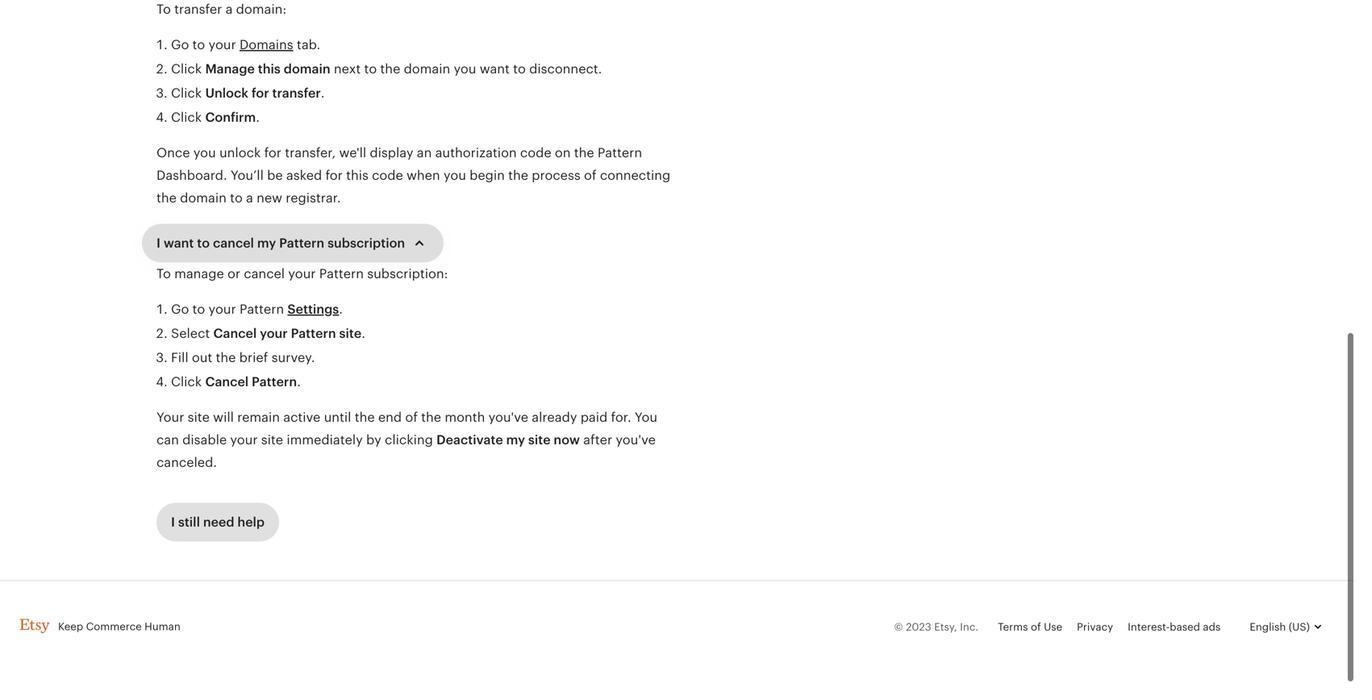 Task type: vqa. For each thing, say whether or not it's contained in the screenshot.
the Etsy to the right
no



Task type: describe. For each thing, give the bounding box(es) containing it.
brief
[[239, 351, 268, 366]]

click for click manage this domain next to the domain you want to disconnect.
[[171, 62, 202, 77]]

a inside 'once you unlock for transfer, we'll display an authorization code on the pattern dashboard. you'll be asked for this code when you begin the process of connecting the domain to a new registrar.'
[[246, 191, 253, 206]]

to inside 'once you unlock for transfer, we'll display an authorization code on the pattern dashboard. you'll be asked for this code when you begin the process of connecting the domain to a new registrar.'
[[230, 191, 243, 206]]

interest-
[[1128, 622, 1170, 634]]

2 vertical spatial you
[[444, 169, 466, 183]]

your inside your site will remain active until the end of the month you've already paid for. you can disable your site immediately by clicking
[[230, 433, 258, 448]]

after you've canceled.
[[157, 433, 656, 471]]

to for to manage or cancel your pattern subscription:
[[157, 267, 171, 282]]

deactivate my site now
[[437, 433, 580, 448]]

click manage this domain next to the domain you want to disconnect.
[[171, 62, 606, 77]]

subscription:
[[367, 267, 448, 282]]

go for go to your pattern settings .
[[171, 303, 189, 317]]

registrar.
[[286, 191, 341, 206]]

to down to transfer a domain:
[[193, 38, 205, 52]]

for.
[[611, 411, 632, 425]]

1 vertical spatial you
[[194, 146, 216, 161]]

remain
[[237, 411, 280, 425]]

english
[[1250, 622, 1287, 634]]

unlock
[[219, 146, 261, 161]]

paid
[[581, 411, 608, 425]]

the up by
[[355, 411, 375, 425]]

your for select
[[260, 327, 288, 341]]

you've inside after you've canceled.
[[616, 433, 656, 448]]

we'll
[[339, 146, 367, 161]]

your site will remain active until the end of the month you've already paid for. you can disable your site immediately by clicking
[[157, 411, 658, 448]]

active
[[283, 411, 321, 425]]

©
[[895, 622, 904, 634]]

keep
[[58, 621, 83, 633]]

my inside dropdown button
[[257, 236, 276, 251]]

you'll
[[231, 169, 264, 183]]

2023
[[906, 622, 932, 634]]

2 horizontal spatial domain
[[404, 62, 451, 77]]

domain:
[[236, 2, 287, 17]]

i for i want to cancel my pattern subscription
[[157, 236, 161, 251]]

pattern up 'select cancel your pattern site .'
[[240, 303, 284, 317]]

now
[[554, 433, 580, 448]]

commerce
[[86, 621, 142, 633]]

1 vertical spatial my
[[506, 433, 525, 448]]

interest-based ads
[[1128, 622, 1221, 634]]

domains
[[240, 38, 293, 52]]

still
[[178, 516, 200, 530]]

your
[[157, 411, 184, 425]]

pattern inside dropdown button
[[279, 236, 325, 251]]

to inside dropdown button
[[197, 236, 210, 251]]

your for go to your
[[209, 38, 236, 52]]

0 vertical spatial you
[[454, 62, 477, 77]]

select
[[171, 327, 210, 341]]

pattern down subscription
[[319, 267, 364, 282]]

site up disable
[[188, 411, 210, 425]]

select cancel your pattern site .
[[171, 327, 369, 341]]

help
[[238, 516, 265, 530]]

1 horizontal spatial want
[[480, 62, 510, 77]]

an
[[417, 146, 432, 161]]

your for go to your pattern
[[209, 303, 236, 317]]

0 vertical spatial transfer
[[174, 2, 222, 17]]

privacy
[[1078, 622, 1114, 634]]

connecting
[[600, 169, 671, 183]]

to left disconnect.
[[513, 62, 526, 77]]

ads
[[1204, 622, 1221, 634]]

survey.
[[272, 351, 315, 366]]

new
[[257, 191, 282, 206]]

go to your domains tab.
[[171, 38, 324, 52]]

fill out the brief survey.
[[171, 351, 315, 366]]

this inside 'once you unlock for transfer, we'll display an authorization code on the pattern dashboard. you'll be asked for this code when you begin the process of connecting the domain to a new registrar.'
[[346, 169, 369, 183]]

until
[[324, 411, 351, 425]]

© 2023 etsy, inc. link
[[895, 622, 979, 634]]

pattern inside 'once you unlock for transfer, we'll display an authorization code on the pattern dashboard. you'll be asked for this code when you begin the process of connecting the domain to a new registrar.'
[[598, 146, 643, 161]]

keep commerce human
[[58, 621, 181, 633]]

pattern down settings 'link'
[[291, 327, 336, 341]]

i want to cancel my pattern subscription button
[[142, 224, 444, 263]]

© 2023 etsy, inc.
[[895, 622, 979, 634]]

begin
[[470, 169, 505, 183]]

once
[[157, 146, 190, 161]]

display
[[370, 146, 414, 161]]

cancel for click
[[205, 375, 249, 390]]

process
[[532, 169, 581, 183]]

unlock
[[205, 86, 249, 101]]

immediately
[[287, 433, 363, 448]]

subscription
[[328, 236, 405, 251]]

domain inside 'once you unlock for transfer, we'll display an authorization code on the pattern dashboard. you'll be asked for this code when you begin the process of connecting the domain to a new registrar.'
[[180, 191, 227, 206]]

pattern down survey.
[[252, 375, 297, 390]]

i still need help
[[171, 516, 265, 530]]

0 vertical spatial code
[[521, 146, 552, 161]]

the right out
[[216, 351, 236, 366]]

click unlock for transfer .
[[171, 86, 325, 101]]

tab.
[[297, 38, 321, 52]]

privacy link
[[1078, 622, 1114, 634]]

out
[[192, 351, 212, 366]]

cancel for to
[[213, 236, 254, 251]]

0 horizontal spatial code
[[372, 169, 403, 183]]

domains link
[[240, 38, 293, 52]]

go for go to your domains tab.
[[171, 38, 189, 52]]



Task type: locate. For each thing, give the bounding box(es) containing it.
code down display
[[372, 169, 403, 183]]

to up 'manage'
[[197, 236, 210, 251]]

0 vertical spatial for
[[252, 86, 269, 101]]

0 vertical spatial go
[[171, 38, 189, 52]]

you've up deactivate my site now
[[489, 411, 529, 425]]

cancel for or
[[244, 267, 285, 282]]

authorization
[[435, 146, 517, 161]]

2 vertical spatial of
[[1031, 622, 1042, 634]]

2 to from the top
[[157, 267, 171, 282]]

1 vertical spatial you've
[[616, 433, 656, 448]]

to up select
[[193, 303, 205, 317]]

etsy,
[[935, 622, 958, 634]]

want
[[480, 62, 510, 77], [164, 236, 194, 251]]

1 vertical spatial a
[[246, 191, 253, 206]]

terms
[[998, 622, 1029, 634]]

you've
[[489, 411, 529, 425], [616, 433, 656, 448]]

a
[[226, 2, 233, 17], [246, 191, 253, 206]]

cancel right or
[[244, 267, 285, 282]]

the right on
[[574, 146, 595, 161]]

i want to cancel my pattern subscription
[[157, 236, 405, 251]]

domain
[[284, 62, 331, 77], [404, 62, 451, 77], [180, 191, 227, 206]]

click up click confirm .
[[171, 86, 202, 101]]

2 go from the top
[[171, 303, 189, 317]]

3 click from the top
[[171, 111, 202, 125]]

site down the to manage or cancel your pattern subscription:
[[339, 327, 362, 341]]

cancel up the fill out the brief survey.
[[213, 327, 257, 341]]

i inside i want to cancel my pattern subscription dropdown button
[[157, 236, 161, 251]]

click for click confirm .
[[171, 111, 202, 125]]

4 click from the top
[[171, 375, 202, 390]]

1 vertical spatial for
[[264, 146, 282, 161]]

code
[[521, 146, 552, 161], [372, 169, 403, 183]]

use
[[1044, 622, 1063, 634]]

0 vertical spatial cancel
[[213, 236, 254, 251]]

to right next
[[364, 62, 377, 77]]

0 vertical spatial you've
[[489, 411, 529, 425]]

1 vertical spatial transfer
[[272, 86, 321, 101]]

your down or
[[209, 303, 236, 317]]

this down "we'll"
[[346, 169, 369, 183]]

2 click from the top
[[171, 86, 202, 101]]

or
[[228, 267, 241, 282]]

english (us) button
[[1236, 609, 1337, 647]]

this
[[258, 62, 281, 77], [346, 169, 369, 183]]

asked
[[286, 169, 322, 183]]

0 horizontal spatial transfer
[[174, 2, 222, 17]]

after
[[584, 433, 613, 448]]

.
[[321, 86, 325, 101], [256, 111, 260, 125], [339, 303, 343, 317], [362, 327, 366, 341], [297, 375, 301, 390]]

canceled.
[[157, 456, 217, 471]]

your
[[209, 38, 236, 52], [288, 267, 316, 282], [209, 303, 236, 317], [260, 327, 288, 341], [230, 433, 258, 448]]

cancel for select
[[213, 327, 257, 341]]

pattern up connecting
[[598, 146, 643, 161]]

0 horizontal spatial my
[[257, 236, 276, 251]]

1 vertical spatial cancel
[[244, 267, 285, 282]]

1 to from the top
[[157, 2, 171, 17]]

1 horizontal spatial domain
[[284, 62, 331, 77]]

cancel up or
[[213, 236, 254, 251]]

etsy image
[[19, 620, 50, 634]]

pattern
[[598, 146, 643, 161], [279, 236, 325, 251], [319, 267, 364, 282], [240, 303, 284, 317], [291, 327, 336, 341], [252, 375, 297, 390]]

0 vertical spatial this
[[258, 62, 281, 77]]

0 vertical spatial my
[[257, 236, 276, 251]]

0 horizontal spatial this
[[258, 62, 281, 77]]

1 vertical spatial this
[[346, 169, 369, 183]]

0 vertical spatial of
[[584, 169, 597, 183]]

of right the end
[[405, 411, 418, 425]]

0 horizontal spatial want
[[164, 236, 194, 251]]

my right deactivate
[[506, 433, 525, 448]]

0 vertical spatial a
[[226, 2, 233, 17]]

click down fill
[[171, 375, 202, 390]]

0 vertical spatial want
[[480, 62, 510, 77]]

you've inside your site will remain active until the end of the month you've already paid for. you can disable your site immediately by clicking
[[489, 411, 529, 425]]

the up clicking
[[421, 411, 442, 425]]

end
[[378, 411, 402, 425]]

to
[[157, 2, 171, 17], [157, 267, 171, 282]]

i down the dashboard.
[[157, 236, 161, 251]]

want left disconnect.
[[480, 62, 510, 77]]

next
[[334, 62, 361, 77]]

transfer down tab.
[[272, 86, 321, 101]]

click for click unlock for transfer .
[[171, 86, 202, 101]]

a left domain:
[[226, 2, 233, 17]]

go down to transfer a domain:
[[171, 38, 189, 52]]

1 vertical spatial code
[[372, 169, 403, 183]]

confirm
[[205, 111, 256, 125]]

be
[[267, 169, 283, 183]]

when
[[407, 169, 440, 183]]

based
[[1170, 622, 1201, 634]]

2 vertical spatial for
[[326, 169, 343, 183]]

1 vertical spatial i
[[171, 516, 175, 530]]

1 horizontal spatial transfer
[[272, 86, 321, 101]]

1 horizontal spatial my
[[506, 433, 525, 448]]

of inside 'once you unlock for transfer, we'll display an authorization code on the pattern dashboard. you'll be asked for this code when you begin the process of connecting the domain to a new registrar.'
[[584, 169, 597, 183]]

your down i want to cancel my pattern subscription dropdown button
[[288, 267, 316, 282]]

your down go to your pattern settings . at the left of the page
[[260, 327, 288, 341]]

human
[[145, 621, 181, 633]]

by
[[366, 433, 382, 448]]

transfer,
[[285, 146, 336, 161]]

disconnect.
[[530, 62, 602, 77]]

to manage or cancel your pattern subscription:
[[157, 267, 448, 282]]

1 vertical spatial go
[[171, 303, 189, 317]]

month
[[445, 411, 485, 425]]

2 horizontal spatial of
[[1031, 622, 1042, 634]]

want up 'manage'
[[164, 236, 194, 251]]

for
[[252, 86, 269, 101], [264, 146, 282, 161], [326, 169, 343, 183]]

this down domains
[[258, 62, 281, 77]]

my down new
[[257, 236, 276, 251]]

once you unlock for transfer, we'll display an authorization code on the pattern dashboard. you'll be asked for this code when you begin the process of connecting the domain to a new registrar.
[[157, 146, 671, 206]]

the right next
[[380, 62, 401, 77]]

need
[[203, 516, 234, 530]]

disable
[[183, 433, 227, 448]]

of left use
[[1031, 622, 1042, 634]]

dashboard.
[[157, 169, 227, 183]]

1 horizontal spatial you've
[[616, 433, 656, 448]]

of right the 'process'
[[584, 169, 597, 183]]

on
[[555, 146, 571, 161]]

want inside dropdown button
[[164, 236, 194, 251]]

code left on
[[521, 146, 552, 161]]

settings link
[[288, 303, 339, 317]]

click for click cancel pattern .
[[171, 375, 202, 390]]

go up select
[[171, 303, 189, 317]]

of inside your site will remain active until the end of the month you've already paid for. you can disable your site immediately by clicking
[[405, 411, 418, 425]]

go to your pattern settings .
[[171, 303, 343, 317]]

a left new
[[246, 191, 253, 206]]

1 vertical spatial cancel
[[205, 375, 249, 390]]

0 vertical spatial to
[[157, 2, 171, 17]]

i for i still need help
[[171, 516, 175, 530]]

0 horizontal spatial domain
[[180, 191, 227, 206]]

0 horizontal spatial of
[[405, 411, 418, 425]]

1 click from the top
[[171, 62, 202, 77]]

1 vertical spatial of
[[405, 411, 418, 425]]

you
[[635, 411, 658, 425]]

to down you'll
[[230, 191, 243, 206]]

your up manage
[[209, 38, 236, 52]]

interest-based ads link
[[1128, 622, 1221, 634]]

clicking
[[385, 433, 433, 448]]

you
[[454, 62, 477, 77], [194, 146, 216, 161], [444, 169, 466, 183]]

settings
[[288, 303, 339, 317]]

site down already
[[529, 433, 551, 448]]

will
[[213, 411, 234, 425]]

click up once
[[171, 111, 202, 125]]

cancel
[[213, 327, 257, 341], [205, 375, 249, 390]]

domain right next
[[404, 62, 451, 77]]

pattern up the to manage or cancel your pattern subscription:
[[279, 236, 325, 251]]

domain down the dashboard.
[[180, 191, 227, 206]]

for down "we'll"
[[326, 169, 343, 183]]

1 vertical spatial want
[[164, 236, 194, 251]]

my
[[257, 236, 276, 251], [506, 433, 525, 448]]

0 horizontal spatial a
[[226, 2, 233, 17]]

can
[[157, 433, 179, 448]]

1 horizontal spatial of
[[584, 169, 597, 183]]

click cancel pattern .
[[171, 375, 301, 390]]

site down remain
[[261, 433, 283, 448]]

your down remain
[[230, 433, 258, 448]]

click confirm .
[[171, 111, 260, 125]]

1 horizontal spatial i
[[171, 516, 175, 530]]

the
[[380, 62, 401, 77], [574, 146, 595, 161], [509, 169, 529, 183], [157, 191, 177, 206], [216, 351, 236, 366], [355, 411, 375, 425], [421, 411, 442, 425]]

(us)
[[1290, 622, 1311, 634]]

transfer up go to your domains tab.
[[174, 2, 222, 17]]

0 horizontal spatial you've
[[489, 411, 529, 425]]

the right begin
[[509, 169, 529, 183]]

i inside 'i still need help' link
[[171, 516, 175, 530]]

the down the dashboard.
[[157, 191, 177, 206]]

for right unlock
[[252, 86, 269, 101]]

click left manage
[[171, 62, 202, 77]]

cancel down the fill out the brief survey.
[[205, 375, 249, 390]]

1 horizontal spatial code
[[521, 146, 552, 161]]

0 vertical spatial cancel
[[213, 327, 257, 341]]

you've down you
[[616, 433, 656, 448]]

fill
[[171, 351, 189, 366]]

manage
[[174, 267, 224, 282]]

deactivate
[[437, 433, 503, 448]]

inc.
[[961, 622, 979, 634]]

0 horizontal spatial i
[[157, 236, 161, 251]]

manage
[[205, 62, 255, 77]]

domain down tab.
[[284, 62, 331, 77]]

cancel inside dropdown button
[[213, 236, 254, 251]]

already
[[532, 411, 577, 425]]

english (us)
[[1250, 622, 1311, 634]]

terms of use link
[[998, 622, 1063, 634]]

terms of use
[[998, 622, 1063, 634]]

i left still
[[171, 516, 175, 530]]

1 go from the top
[[171, 38, 189, 52]]

1 vertical spatial to
[[157, 267, 171, 282]]

1 horizontal spatial a
[[246, 191, 253, 206]]

to for to transfer a domain:
[[157, 2, 171, 17]]

0 vertical spatial i
[[157, 236, 161, 251]]

1 horizontal spatial this
[[346, 169, 369, 183]]

for up 'be'
[[264, 146, 282, 161]]



